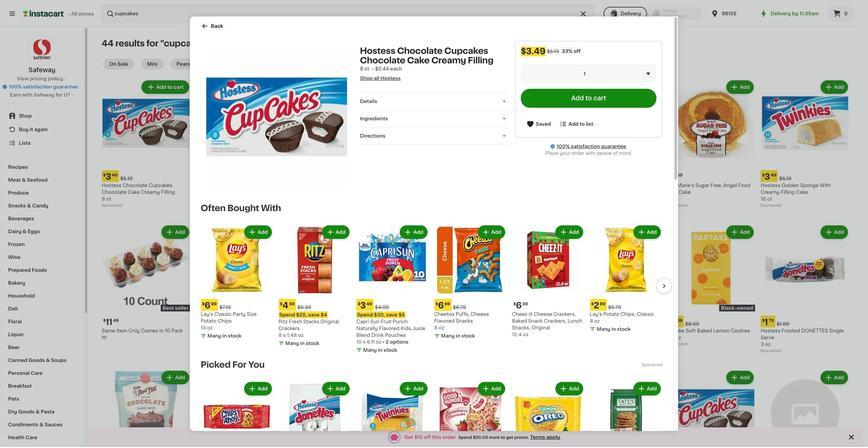 Task type: locate. For each thing, give the bounding box(es) containing it.
status
[[402, 434, 564, 441]]

sponserd image
[[102, 204, 122, 208], [196, 204, 216, 208], [667, 204, 687, 208], [761, 204, 781, 208], [667, 342, 687, 346], [761, 349, 781, 353], [642, 363, 662, 367]]

None field
[[521, 64, 657, 83]]

instacart logo image
[[23, 9, 64, 18]]

hostess chocolate cupcakes chocolate cake creamy filling image
[[206, 46, 347, 187]]

product group
[[102, 79, 191, 209], [196, 79, 285, 209], [290, 79, 379, 203], [384, 79, 473, 216], [478, 79, 567, 216], [573, 79, 661, 203], [667, 79, 756, 209], [761, 79, 850, 209], [201, 224, 273, 341], [279, 224, 351, 348], [356, 224, 429, 355], [434, 224, 507, 341], [512, 224, 585, 338], [590, 224, 662, 334], [102, 224, 191, 341], [196, 224, 285, 341], [290, 224, 379, 341], [384, 224, 473, 341], [478, 224, 567, 362], [573, 224, 661, 355], [667, 224, 756, 348], [761, 224, 850, 355], [102, 370, 191, 447], [196, 370, 285, 447], [290, 370, 379, 447], [384, 370, 473, 447], [478, 370, 567, 447], [573, 370, 661, 447], [667, 370, 756, 447], [761, 370, 850, 447], [201, 381, 273, 447], [279, 381, 351, 447], [356, 381, 429, 447], [434, 381, 507, 447], [512, 381, 585, 447], [590, 381, 662, 447]]

safeway logo image
[[27, 35, 57, 65]]

None search field
[[101, 4, 595, 23]]



Task type: vqa. For each thing, say whether or not it's contained in the screenshot.
Add inside "button"
no



Task type: describe. For each thing, give the bounding box(es) containing it.
item carousel region
[[201, 221, 672, 358]]

close image
[[848, 433, 856, 442]]

service type group
[[604, 7, 703, 20]]



